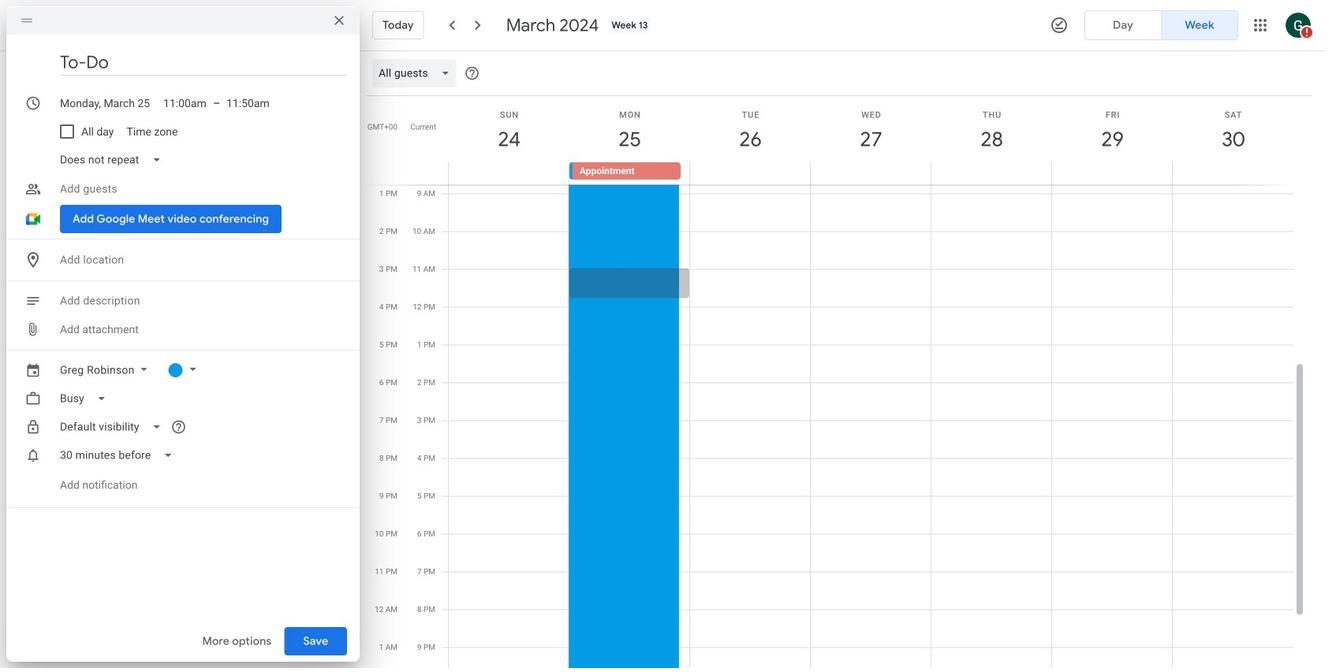 Task type: vqa. For each thing, say whether or not it's contained in the screenshot.
Wednesday, March 27 Element
yes



Task type: describe. For each thing, give the bounding box(es) containing it.
wednesday, march 27 element
[[853, 121, 889, 158]]

5 cell from the left
[[1052, 162, 1172, 181]]

3 cell from the left
[[811, 162, 931, 181]]

Start time text field
[[163, 89, 207, 118]]

Week radio
[[1161, 10, 1238, 40]]

sunday, march 24 element
[[491, 121, 527, 158]]

thursday, march 28 element
[[974, 121, 1010, 158]]

Start date text field
[[60, 89, 151, 118]]

saturday, march 30 element
[[1215, 121, 1251, 158]]

Add title text field
[[60, 50, 347, 74]]

Day radio
[[1085, 10, 1162, 40]]



Task type: locate. For each thing, give the bounding box(es) containing it.
grid
[[366, 51, 1306, 669]]

tuesday, march 26 element
[[732, 121, 769, 158]]

to element
[[213, 97, 220, 110]]

cell down the friday, march 29 element
[[1052, 162, 1172, 181]]

monday, march 25 element
[[612, 121, 648, 158]]

row
[[441, 162, 1306, 185]]

option group
[[1085, 10, 1238, 40]]

cell down tuesday, march 26 element
[[690, 162, 811, 181]]

friday, march 29 element
[[1094, 121, 1131, 158]]

None field
[[372, 59, 463, 88], [54, 146, 174, 174], [54, 385, 119, 413], [54, 413, 174, 442], [54, 442, 186, 470], [372, 59, 463, 88], [54, 146, 174, 174], [54, 385, 119, 413], [54, 413, 174, 442], [54, 442, 186, 470]]

1 cell from the left
[[449, 162, 569, 181]]

cell
[[449, 162, 569, 181], [690, 162, 811, 181], [811, 162, 931, 181], [931, 162, 1052, 181], [1052, 162, 1172, 181]]

End time text field
[[227, 89, 270, 118]]

4 cell from the left
[[931, 162, 1052, 181]]

cell down wednesday, march 27 element
[[811, 162, 931, 181]]

cell down thursday, march 28 element
[[931, 162, 1052, 181]]

2 cell from the left
[[690, 162, 811, 181]]

cell down sunday, march 24 element
[[449, 162, 569, 181]]



